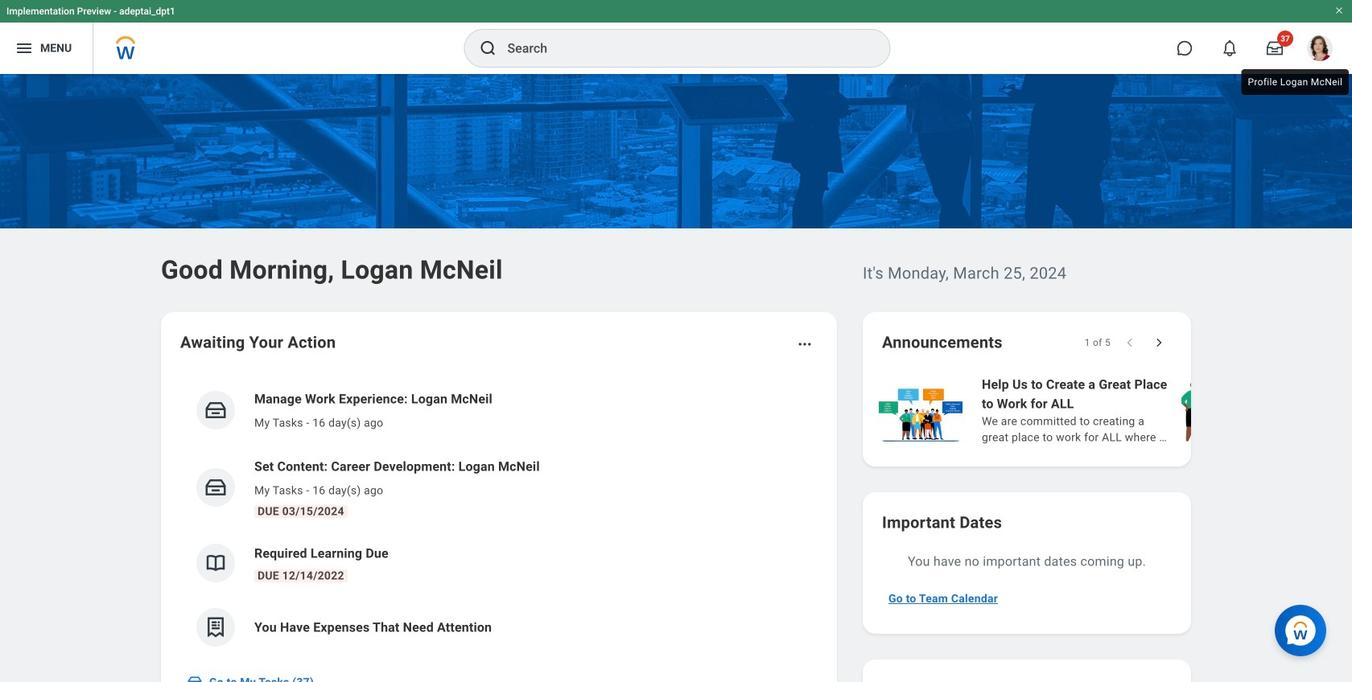 Task type: describe. For each thing, give the bounding box(es) containing it.
inbox large image
[[1267, 40, 1283, 56]]

search image
[[479, 39, 498, 58]]

dashboard expenses image
[[204, 616, 228, 640]]

1 horizontal spatial inbox image
[[204, 399, 228, 423]]

close environment banner image
[[1335, 6, 1345, 15]]

related actions image
[[797, 337, 813, 353]]

profile logan mcneil image
[[1308, 35, 1333, 64]]

0 horizontal spatial list
[[180, 377, 818, 660]]

notifications large image
[[1222, 40, 1238, 56]]

Search Workday  search field
[[508, 31, 857, 66]]



Task type: vqa. For each thing, say whether or not it's contained in the screenshot.
the topmost chevron down IMAGE
no



Task type: locate. For each thing, give the bounding box(es) containing it.
chevron left small image
[[1122, 335, 1138, 351]]

inbox image
[[204, 476, 228, 500]]

status
[[1085, 337, 1111, 349]]

0 vertical spatial inbox image
[[204, 399, 228, 423]]

tooltip
[[1239, 66, 1353, 98]]

list
[[876, 374, 1353, 448], [180, 377, 818, 660]]

chevron right small image
[[1151, 335, 1167, 351]]

0 horizontal spatial inbox image
[[187, 675, 203, 683]]

banner
[[0, 0, 1353, 74]]

book open image
[[204, 552, 228, 576]]

1 horizontal spatial list
[[876, 374, 1353, 448]]

1 vertical spatial inbox image
[[187, 675, 203, 683]]

inbox image
[[204, 399, 228, 423], [187, 675, 203, 683]]

main content
[[0, 74, 1353, 683]]

justify image
[[14, 39, 34, 58]]



